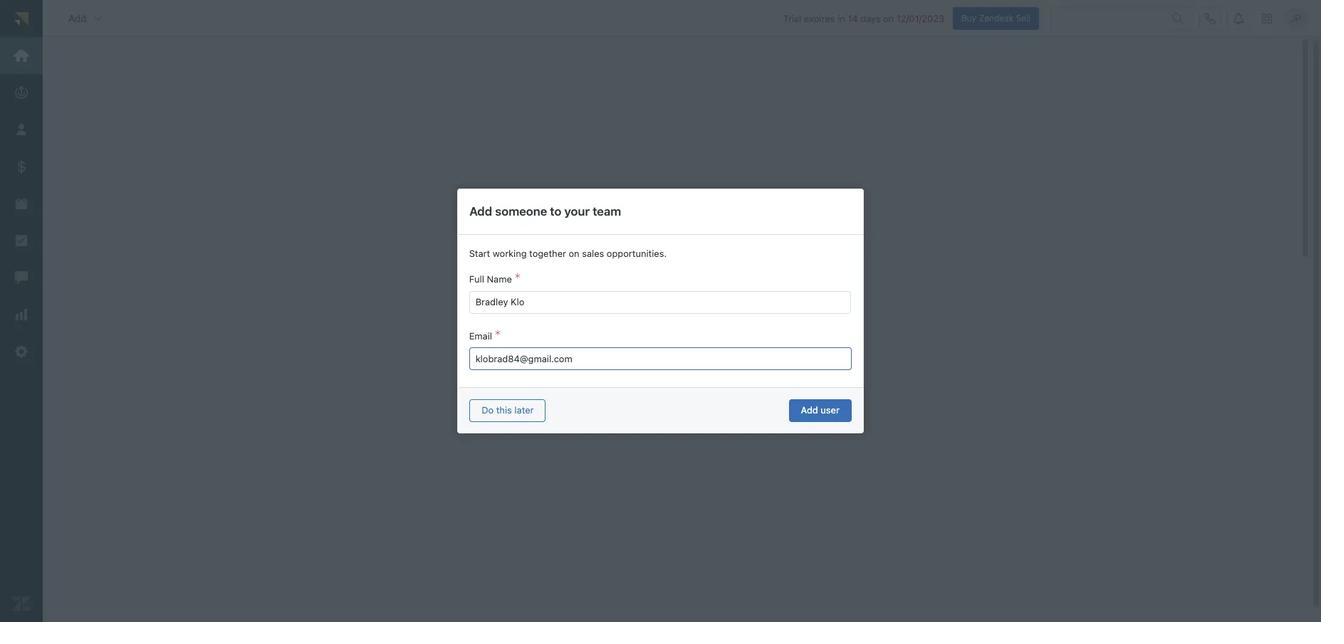 Task type: locate. For each thing, give the bounding box(es) containing it.
user
[[821, 405, 840, 416]]

add left 'user'
[[801, 405, 818, 416]]

email
[[470, 331, 493, 342]]

0 vertical spatial asterisk image
[[515, 274, 521, 285]]

opportunities.
[[607, 248, 667, 259]]

asterisk image right the name
[[515, 274, 521, 285]]

2 vertical spatial add
[[801, 405, 818, 416]]

zendesk image
[[12, 595, 31, 613]]

jp
[[1290, 12, 1302, 24]]

1 horizontal spatial asterisk image
[[515, 274, 521, 285]]

on right the days
[[883, 13, 894, 24]]

asterisk image right email
[[495, 331, 501, 342]]

1 horizontal spatial on
[[883, 13, 894, 24]]

working
[[493, 248, 527, 259]]

1 vertical spatial on
[[569, 248, 580, 259]]

trial expires in 14 days on 12/01/2023
[[783, 13, 944, 24]]

expires
[[804, 13, 835, 24]]

0 horizontal spatial add
[[68, 12, 87, 24]]

0 horizontal spatial asterisk image
[[495, 331, 501, 342]]

add button
[[57, 4, 115, 32]]

name
[[487, 274, 512, 285]]

asterisk image
[[515, 274, 521, 285], [495, 331, 501, 342]]

Full Name field
[[476, 291, 840, 313]]

add for add user
[[801, 405, 818, 416]]

this
[[496, 405, 512, 416]]

together
[[530, 248, 567, 259]]

do
[[482, 405, 494, 416]]

add user
[[801, 405, 840, 416]]

0 vertical spatial add
[[68, 12, 87, 24]]

do this later button
[[470, 399, 546, 422]]

add left chevron down image
[[68, 12, 87, 24]]

someone
[[495, 204, 547, 218]]

1 vertical spatial asterisk image
[[495, 331, 501, 342]]

asterisk image for email
[[495, 331, 501, 342]]

Email field
[[476, 348, 840, 370]]

add inside add button
[[68, 12, 87, 24]]

team
[[593, 204, 621, 218]]

add left someone
[[470, 204, 492, 218]]

1 vertical spatial add
[[470, 204, 492, 218]]

sales
[[582, 248, 605, 259]]

on
[[883, 13, 894, 24], [569, 248, 580, 259]]

buy zendesk sell button
[[953, 7, 1039, 30]]

add inside "add user" button
[[801, 405, 818, 416]]

on left sales
[[569, 248, 580, 259]]

14
[[848, 13, 858, 24]]

buy zendesk sell
[[961, 13, 1031, 23]]

add for add someone to your team
[[470, 204, 492, 218]]

2 horizontal spatial add
[[801, 405, 818, 416]]

sell
[[1016, 13, 1031, 23]]

add
[[68, 12, 87, 24], [470, 204, 492, 218], [801, 405, 818, 416]]

1 horizontal spatial add
[[470, 204, 492, 218]]



Task type: vqa. For each thing, say whether or not it's contained in the screenshot.
have you ever set up a customer support solution?
no



Task type: describe. For each thing, give the bounding box(es) containing it.
trial
[[783, 13, 802, 24]]

start working together on sales opportunities.
[[470, 248, 667, 259]]

12/01/2023
[[897, 13, 944, 24]]

search image
[[1172, 13, 1184, 24]]

full name
[[470, 274, 512, 285]]

0 horizontal spatial on
[[569, 248, 580, 259]]

jp button
[[1284, 7, 1307, 30]]

chevron down image
[[92, 13, 104, 24]]

zendesk
[[979, 13, 1014, 23]]

zendesk products image
[[1262, 13, 1272, 23]]

0 vertical spatial on
[[883, 13, 894, 24]]

to
[[550, 204, 562, 218]]

buy
[[961, 13, 977, 23]]

later
[[515, 405, 534, 416]]

days
[[861, 13, 881, 24]]

do this later
[[482, 405, 534, 416]]

bell image
[[1233, 13, 1244, 24]]

full
[[470, 274, 485, 285]]

add user button
[[789, 399, 852, 422]]

in
[[838, 13, 845, 24]]

add for add
[[68, 12, 87, 24]]

your
[[564, 204, 590, 218]]

calls image
[[1204, 13, 1216, 24]]

asterisk image for full name
[[515, 274, 521, 285]]

add someone to your team
[[470, 204, 621, 218]]

start
[[470, 248, 491, 259]]



